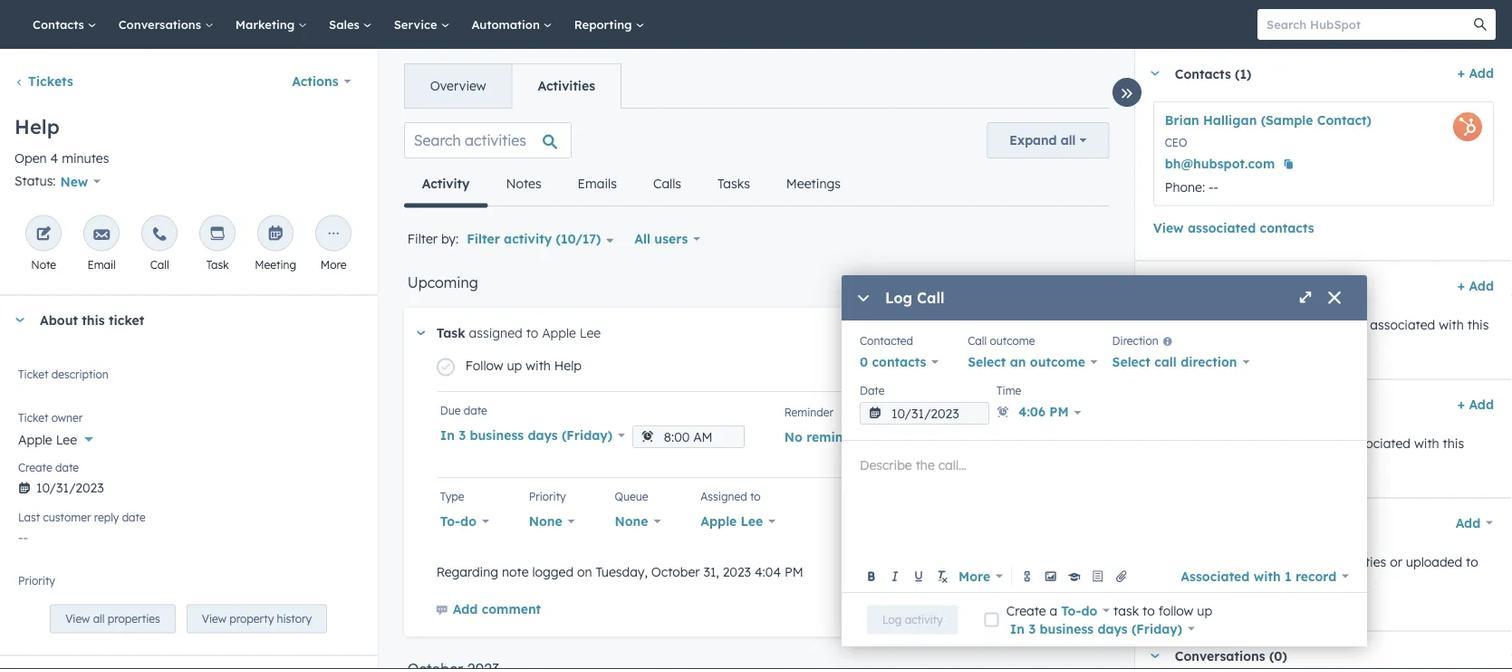 Task type: vqa. For each thing, say whether or not it's contained in the screenshot.
Link opens in a new window icon
no



Task type: describe. For each thing, give the bounding box(es) containing it.
select an outcome button
[[968, 350, 1098, 375]]

1 vertical spatial (friday)
[[1132, 621, 1183, 637]]

see for see the businesses or organizations associated with this record.
[[1153, 317, 1175, 333]]

bh@hubspot.com link
[[1165, 153, 1275, 175]]

tickets
[[28, 73, 73, 89]]

or inside see the files attached to your activities or uploaded to this record.
[[1390, 554, 1403, 570]]

automation
[[472, 17, 543, 32]]

1 horizontal spatial lee
[[579, 325, 601, 341]]

add inside popup button
[[1456, 515, 1481, 531]]

1 association button
[[999, 597, 1094, 622]]

1 - from the left
[[1209, 179, 1214, 195]]

tickets link
[[14, 73, 73, 89]]

repeat
[[990, 426, 1035, 444]]

contacts link
[[22, 0, 108, 49]]

(10/17)
[[556, 231, 601, 247]]

add comment
[[452, 602, 541, 617]]

all for expand
[[1060, 132, 1075, 148]]

1 inside 1 association popup button
[[999, 602, 1006, 617]]

1 vertical spatial in
[[1010, 621, 1025, 637]]

companies (0)
[[1175, 278, 1268, 294]]

help inside button
[[554, 358, 581, 374]]

create a
[[1007, 603, 1061, 619]]

phone:
[[1165, 179, 1205, 195]]

nov
[[953, 327, 973, 340]]

caret image for contacts (1)
[[1150, 71, 1161, 76]]

bh@hubspot.com
[[1165, 156, 1275, 172]]

overview
[[430, 78, 486, 94]]

4:06 pm button
[[997, 400, 1081, 427]]

sales link
[[318, 0, 383, 49]]

1 horizontal spatial days
[[1098, 621, 1128, 637]]

task image
[[209, 227, 226, 243]]

0 vertical spatial associated
[[1188, 220, 1256, 236]]

call
[[1155, 354, 1177, 370]]

type
[[440, 490, 464, 503]]

about
[[40, 312, 78, 328]]

1 horizontal spatial in 3 business days (friday)
[[1010, 621, 1183, 637]]

0 vertical spatial actions button
[[280, 63, 363, 100]]

all for view
[[93, 612, 105, 626]]

ceo
[[1165, 136, 1188, 150]]

to right assigned
[[750, 490, 760, 503]]

4:04
[[754, 564, 781, 580]]

associated with 1 record button
[[1181, 564, 1349, 589]]

(0) for conversations (0)
[[1270, 649, 1288, 664]]

associated inside track the revenue opportunities associated with this record.
[[1346, 435, 1411, 451]]

activities
[[1333, 554, 1387, 570]]

select for select an option
[[18, 581, 54, 597]]

add for third "+ add" 'button' from the top
[[1469, 396, 1494, 412]]

1 horizontal spatial actions button
[[853, 321, 911, 346]]

follow up with help
[[465, 358, 581, 374]]

last
[[18, 511, 40, 525]]

this inside track the revenue opportunities associated with this record.
[[1443, 435, 1465, 451]]

date for due date
[[463, 404, 487, 417]]

+ add button for companies (0)
[[1458, 275, 1494, 297]]

1 association
[[999, 602, 1082, 617]]

(1)
[[1235, 65, 1252, 81]]

1 horizontal spatial contacts
[[1260, 220, 1315, 236]]

the for files
[[1179, 554, 1198, 570]]

your
[[1303, 554, 1329, 570]]

expand all button
[[987, 122, 1109, 159]]

in 3 business days (friday) button inside "task options" element
[[440, 423, 625, 449]]

reply
[[94, 511, 119, 525]]

1 vertical spatial actions
[[853, 325, 899, 341]]

4
[[50, 150, 58, 166]]

2 - from the left
[[1214, 179, 1219, 195]]

associated with 1 record
[[1181, 569, 1337, 585]]

to right the uploaded
[[1466, 554, 1479, 570]]

comment
[[481, 602, 541, 617]]

the for businesses
[[1179, 317, 1198, 333]]

open
[[14, 150, 47, 166]]

calls
[[653, 176, 681, 192]]

activity for log
[[905, 614, 943, 627]]

customer
[[43, 511, 91, 525]]

apple lee button for owner
[[18, 422, 359, 452]]

attached
[[1229, 554, 1283, 570]]

8:00
[[1029, 327, 1051, 340]]

log activity button
[[867, 606, 958, 635]]

+ add for companies (0)
[[1458, 278, 1494, 294]]

new button
[[56, 170, 112, 193]]

select for select call direction
[[1112, 354, 1151, 370]]

log for log activity
[[883, 614, 902, 627]]

0 contacts
[[860, 354, 927, 370]]

am
[[1054, 327, 1071, 340]]

all users button
[[622, 221, 712, 257]]

view property history link
[[186, 605, 327, 634]]

select an outcome
[[968, 354, 1086, 370]]

Create date text field
[[18, 472, 359, 501]]

view for view associated contacts
[[1153, 220, 1184, 236]]

on
[[577, 564, 592, 580]]

to-do inside "task options" element
[[440, 514, 476, 530]]

companies (0) button
[[1135, 261, 1451, 310]]

in 3 business days (friday) inside "task options" element
[[440, 428, 612, 444]]

to right the set
[[972, 426, 986, 444]]

assigned to
[[700, 490, 760, 503]]

at
[[1015, 327, 1026, 340]]

due date element
[[632, 425, 744, 448]]

2 vertical spatial date
[[122, 511, 146, 525]]

3 + add from the top
[[1458, 396, 1494, 412]]

regarding
[[436, 564, 498, 580]]

add for "+ add" 'button' associated with contacts (1)
[[1469, 65, 1494, 81]]

(0) for companies (0)
[[1250, 278, 1268, 294]]

call outcome
[[968, 334, 1035, 348]]

0 vertical spatial actions
[[292, 73, 338, 89]]

view for view property history
[[202, 612, 227, 626]]

1 vertical spatial business
[[1040, 621, 1094, 637]]

1 vertical spatial to-do button
[[1061, 600, 1110, 622]]

create for create a
[[1007, 603, 1046, 619]]

reporting
[[574, 17, 636, 32]]

notes
[[506, 176, 541, 192]]

Search activities search field
[[403, 122, 571, 159]]

the for revenue
[[1189, 435, 1208, 451]]

conversations (0)
[[1175, 649, 1288, 664]]

0
[[860, 354, 868, 370]]

tasks button
[[699, 162, 768, 206]]

create date
[[18, 461, 79, 475]]

date
[[860, 384, 885, 397]]

note
[[502, 564, 528, 580]]

minimize dialog image
[[856, 292, 871, 306]]

none for queue
[[614, 514, 648, 530]]

apple lee for ticket
[[18, 432, 77, 448]]

3 + from the top
[[1458, 396, 1465, 412]]

this inside dropdown button
[[82, 312, 105, 328]]

1 horizontal spatial call
[[917, 289, 945, 307]]

feed containing upcoming
[[389, 108, 1123, 670]]

lee for ticket owner
[[56, 432, 77, 448]]

navigation containing activity
[[403, 162, 859, 208]]

associated inside see the businesses or organizations associated with this record.
[[1370, 317, 1436, 333]]

apple lee button for to
[[700, 509, 775, 535]]

1 horizontal spatial 3
[[1029, 621, 1036, 637]]

direction
[[1181, 354, 1237, 370]]

by:
[[441, 231, 458, 247]]

view property history
[[202, 612, 312, 626]]

0 vertical spatial outcome
[[990, 334, 1035, 348]]

or inside see the businesses or organizations associated with this record.
[[1270, 317, 1282, 333]]

task to follow up
[[1110, 603, 1213, 619]]

association
[[1009, 602, 1082, 617]]

set to repeat
[[945, 426, 1035, 444]]

pdt
[[1074, 327, 1094, 340]]

to left your
[[1287, 554, 1299, 570]]

record. inside track the revenue opportunities associated with this record.
[[1153, 457, 1195, 473]]

contacts (1) button
[[1135, 49, 1451, 98]]

no reminder
[[784, 429, 864, 445]]

meeting image
[[267, 227, 284, 243]]

due
[[440, 404, 460, 417]]

meeting
[[255, 258, 296, 272]]

open 4 minutes
[[14, 150, 109, 166]]

halligan
[[1203, 112, 1257, 128]]

see for see the files attached to your activities or uploaded to this record.
[[1153, 554, 1175, 570]]

call for call
[[150, 258, 169, 272]]

2023 inside button
[[722, 564, 751, 580]]

log call
[[885, 289, 945, 307]]

track the revenue opportunities associated with this record.
[[1153, 435, 1465, 473]]

more inside popup button
[[959, 569, 991, 585]]

do for the bottom to-do popup button
[[1082, 603, 1098, 619]]

1 horizontal spatial to-
[[1061, 603, 1082, 619]]

no reminder button
[[784, 425, 876, 450]]

1 inside associated with 1 record popup button
[[1285, 569, 1292, 585]]

days inside "task options" element
[[527, 428, 557, 444]]

add button
[[1444, 505, 1494, 541]]

search image
[[1474, 18, 1487, 31]]

businesses
[[1202, 317, 1266, 333]]

this inside see the files attached to your activities or uploaded to this record.
[[1153, 576, 1175, 592]]

new
[[60, 173, 88, 189]]

1 horizontal spatial apple
[[542, 325, 576, 341]]



Task type: locate. For each thing, give the bounding box(es) containing it.
conversations (0) button
[[1135, 632, 1494, 670]]

activity for filter
[[504, 231, 552, 247]]

apple up follow up with help
[[542, 325, 576, 341]]

Ticket description text field
[[18, 365, 359, 401]]

1 vertical spatial + add
[[1458, 278, 1494, 294]]

actions up 0
[[853, 325, 899, 341]]

none button for queue
[[614, 509, 660, 535]]

follow
[[465, 358, 503, 374]]

record
[[1296, 569, 1337, 585]]

caret image inside conversations (0) dropdown button
[[1150, 654, 1161, 659]]

none for priority
[[529, 514, 562, 530]]

upcoming
[[407, 274, 478, 292]]

logged
[[532, 564, 573, 580]]

0 horizontal spatial apple
[[18, 432, 52, 448]]

0 horizontal spatial help
[[14, 114, 60, 139]]

0 vertical spatial record.
[[1153, 338, 1195, 354]]

select call direction button
[[1112, 350, 1250, 375]]

caret image for conversations (0)
[[1150, 654, 1161, 659]]

october
[[651, 564, 700, 580]]

none button up logged
[[529, 509, 575, 535]]

email image
[[93, 227, 110, 243]]

outcome up the 'select an outcome'
[[990, 334, 1035, 348]]

1 vertical spatial lee
[[56, 432, 77, 448]]

this inside see the businesses or organizations associated with this record.
[[1468, 317, 1489, 333]]

1 vertical spatial all
[[93, 612, 105, 626]]

more
[[321, 258, 347, 272], [959, 569, 991, 585]]

in
[[440, 428, 454, 444], [1010, 621, 1025, 637]]

1 ticket from the top
[[18, 368, 48, 381]]

priority up logged
[[529, 490, 566, 503]]

all down option
[[93, 612, 105, 626]]

1 horizontal spatial apple lee
[[700, 514, 763, 530]]

3,
[[977, 327, 985, 340]]

1 vertical spatial apple lee button
[[700, 509, 775, 535]]

1 horizontal spatial filter
[[466, 231, 500, 247]]

conversations inside dropdown button
[[1175, 649, 1266, 664]]

create for create date
[[18, 461, 52, 475]]

help
[[14, 114, 60, 139], [554, 358, 581, 374]]

+ for companies (0)
[[1458, 278, 1465, 294]]

date right due
[[463, 404, 487, 417]]

to up follow up with help
[[526, 325, 538, 341]]

1 vertical spatial in 3 business days (friday) button
[[1010, 618, 1195, 640]]

properties
[[108, 612, 160, 626]]

actions button up "0 contacts" on the bottom right
[[853, 321, 911, 346]]

call down call image
[[150, 258, 169, 272]]

date up 'customer'
[[55, 461, 79, 475]]

1 vertical spatial do
[[1082, 603, 1098, 619]]

priority inside "task options" element
[[529, 490, 566, 503]]

pm inside button
[[784, 564, 803, 580]]

task
[[206, 258, 229, 272], [436, 325, 465, 341]]

(friday)
[[561, 428, 612, 444], [1132, 621, 1183, 637]]

property
[[230, 612, 274, 626]]

0 horizontal spatial none button
[[529, 509, 575, 535]]

0 vertical spatial lee
[[579, 325, 601, 341]]

date for create date
[[55, 461, 79, 475]]

1 vertical spatial 2023
[[722, 564, 751, 580]]

0 vertical spatial business
[[469, 428, 523, 444]]

2 none button from the left
[[614, 509, 660, 535]]

1 vertical spatial outcome
[[1030, 354, 1086, 370]]

more image
[[325, 227, 342, 243]]

0 horizontal spatial in 3 business days (friday) button
[[440, 423, 625, 449]]

1 horizontal spatial an
[[1010, 354, 1026, 370]]

3 + add button from the top
[[1458, 394, 1494, 416]]

to-
[[440, 514, 460, 530], [1061, 603, 1082, 619]]

do for to-do popup button to the left
[[460, 514, 476, 530]]

associated right organizations
[[1370, 317, 1436, 333]]

the right track
[[1189, 435, 1208, 451]]

2 + add button from the top
[[1458, 275, 1494, 297]]

(sample
[[1261, 112, 1314, 128]]

0 vertical spatial apple lee
[[18, 432, 77, 448]]

meetings button
[[768, 162, 859, 206]]

4:06
[[1019, 404, 1046, 420]]

set
[[945, 426, 968, 444]]

see up direction
[[1153, 317, 1175, 333]]

activity
[[504, 231, 552, 247], [905, 614, 943, 627]]

caret image down upcoming
[[416, 331, 425, 336]]

0 vertical spatial in
[[440, 428, 454, 444]]

brian halligan (sample contact) link
[[1165, 112, 1372, 128]]

to- down type
[[440, 514, 460, 530]]

apple lee down ticket owner
[[18, 432, 77, 448]]

see inside see the businesses or organizations associated with this record.
[[1153, 317, 1175, 333]]

+ add
[[1458, 65, 1494, 81], [1458, 278, 1494, 294], [1458, 396, 1494, 412]]

2 vertical spatial + add button
[[1458, 394, 1494, 416]]

0 horizontal spatial 3
[[458, 428, 465, 444]]

contacts left (1)
[[1175, 65, 1231, 81]]

days down task
[[1098, 621, 1128, 637]]

an
[[1010, 354, 1026, 370], [58, 581, 73, 597]]

filter for filter activity (10/17)
[[466, 231, 500, 247]]

select inside "popup button"
[[1112, 354, 1151, 370]]

1 vertical spatial help
[[554, 358, 581, 374]]

with inside see the businesses or organizations associated with this record.
[[1439, 317, 1464, 333]]

Last customer reply date text field
[[18, 521, 359, 550]]

up inside button
[[507, 358, 522, 374]]

all inside popup button
[[1060, 132, 1075, 148]]

2 navigation from the top
[[403, 162, 859, 208]]

0 vertical spatial conversations
[[118, 17, 205, 32]]

0 vertical spatial ticket
[[18, 368, 48, 381]]

outcome inside popup button
[[1030, 354, 1086, 370]]

1 horizontal spatial up
[[1197, 603, 1213, 619]]

the
[[1179, 317, 1198, 333], [1189, 435, 1208, 451], [1179, 554, 1198, 570]]

log for log call
[[885, 289, 913, 307]]

to-do down type
[[440, 514, 476, 530]]

1 vertical spatial 1
[[999, 602, 1006, 617]]

with inside track the revenue opportunities associated with this record.
[[1415, 435, 1440, 451]]

with
[[1439, 317, 1464, 333], [525, 358, 550, 374], [1415, 435, 1440, 451], [1254, 569, 1281, 585]]

0 horizontal spatial days
[[527, 428, 557, 444]]

2 horizontal spatial select
[[1112, 354, 1151, 370]]

all
[[1060, 132, 1075, 148], [93, 612, 105, 626]]

caret image for companies (0)
[[1150, 284, 1161, 288]]

lee for assigned to
[[740, 514, 763, 530]]

ticket description
[[18, 368, 109, 381]]

1 horizontal spatial pm
[[1050, 404, 1069, 420]]

add comment button
[[436, 599, 541, 622]]

conversations link
[[108, 0, 225, 49]]

2 ticket from the top
[[18, 411, 48, 425]]

feed
[[389, 108, 1123, 670]]

task
[[1114, 603, 1139, 619]]

to- right a
[[1061, 603, 1082, 619]]

contacts inside popup button
[[872, 354, 927, 370]]

lee down assigned to
[[740, 514, 763, 530]]

the inside see the files attached to your activities or uploaded to this record.
[[1179, 554, 1198, 570]]

1 vertical spatial (0)
[[1270, 649, 1288, 664]]

filter for filter by:
[[407, 231, 437, 247]]

pm
[[1050, 404, 1069, 420], [784, 564, 803, 580]]

apple inside "task options" element
[[700, 514, 737, 530]]

2 + from the top
[[1458, 278, 1465, 294]]

about this ticket
[[40, 312, 144, 328]]

date inside "task options" element
[[463, 404, 487, 417]]

caret image left about
[[14, 318, 25, 322]]

up
[[507, 358, 522, 374], [1197, 603, 1213, 619]]

1 horizontal spatial 2023
[[988, 327, 1012, 340]]

view
[[1153, 220, 1184, 236], [65, 612, 90, 626], [202, 612, 227, 626]]

0 vertical spatial more
[[321, 258, 347, 272]]

ticket left the owner
[[18, 411, 48, 425]]

0 vertical spatial date
[[463, 404, 487, 417]]

to- inside "task options" element
[[440, 514, 460, 530]]

1 + from the top
[[1458, 65, 1465, 81]]

add inside button
[[452, 602, 477, 617]]

caret image inside contacts (1) dropdown button
[[1150, 71, 1161, 76]]

an for option
[[58, 581, 73, 597]]

pm right the 4:06
[[1050, 404, 1069, 420]]

1 see from the top
[[1153, 317, 1175, 333]]

caret image inside about this ticket dropdown button
[[14, 318, 25, 322]]

priority for select an option
[[18, 574, 55, 588]]

brian halligan (sample contact)
[[1165, 112, 1372, 128]]

0 vertical spatial to-do button
[[440, 509, 489, 535]]

select down direction
[[1112, 354, 1151, 370]]

priority for none
[[529, 490, 566, 503]]

0 vertical spatial create
[[18, 461, 52, 475]]

select for select an outcome
[[968, 354, 1006, 370]]

due date
[[440, 404, 487, 417]]

task options element
[[436, 391, 1094, 562]]

0 horizontal spatial apple lee
[[18, 432, 77, 448]]

apple down ticket owner
[[18, 432, 52, 448]]

1 filter from the left
[[407, 231, 437, 247]]

0 horizontal spatial (0)
[[1250, 278, 1268, 294]]

1 vertical spatial caret image
[[14, 318, 25, 322]]

view left property
[[202, 612, 227, 626]]

emails
[[577, 176, 617, 192]]

reporting link
[[563, 0, 656, 49]]

apple lee
[[18, 432, 77, 448], [700, 514, 763, 530]]

caret image inside feed
[[416, 331, 425, 336]]

in 3 business days (friday) down due date
[[440, 428, 612, 444]]

0 horizontal spatial create
[[18, 461, 52, 475]]

record. inside see the businesses or organizations associated with this record.
[[1153, 338, 1195, 354]]

the up select call direction "popup button"
[[1179, 317, 1198, 333]]

3 down due date
[[458, 428, 465, 444]]

1 vertical spatial activity
[[905, 614, 943, 627]]

+ for contacts (1)
[[1458, 65, 1465, 81]]

caret image left companies
[[1150, 284, 1161, 288]]

do down type
[[460, 514, 476, 530]]

do
[[460, 514, 476, 530], [1082, 603, 1098, 619]]

1 horizontal spatial none
[[614, 514, 648, 530]]

expand dialog image
[[1299, 292, 1313, 306]]

do right a
[[1082, 603, 1098, 619]]

none button for priority
[[529, 509, 575, 535]]

help up open
[[14, 114, 60, 139]]

+
[[1458, 65, 1465, 81], [1458, 278, 1465, 294], [1458, 396, 1465, 412]]

phone: --
[[1165, 179, 1219, 195]]

+ add button for contacts (1)
[[1458, 63, 1494, 84]]

caret image
[[1150, 284, 1161, 288], [14, 318, 25, 322]]

0 vertical spatial navigation
[[403, 63, 621, 109]]

view for view all properties
[[65, 612, 90, 626]]

the left files
[[1179, 554, 1198, 570]]

contacts inside dropdown button
[[1175, 65, 1231, 81]]

regarding note logged on tuesday, october 31, 2023 4:04 pm
[[436, 564, 803, 580]]

priority left option
[[18, 574, 55, 588]]

1 vertical spatial call
[[917, 289, 945, 307]]

filter left by:
[[407, 231, 437, 247]]

1 none from the left
[[529, 514, 562, 530]]

2 vertical spatial call
[[968, 334, 987, 348]]

log inside button
[[883, 614, 902, 627]]

task for task
[[206, 258, 229, 272]]

associated down the "phone: --"
[[1188, 220, 1256, 236]]

automation link
[[461, 0, 563, 49]]

1 horizontal spatial activity
[[905, 614, 943, 627]]

business down a
[[1040, 621, 1094, 637]]

0 vertical spatial + add button
[[1458, 63, 1494, 84]]

apple lee button up create date text box
[[18, 422, 359, 452]]

ticket for ticket description
[[18, 368, 48, 381]]

business down due date
[[469, 428, 523, 444]]

-
[[1209, 179, 1214, 195], [1214, 179, 1219, 195]]

none button down queue
[[614, 509, 660, 535]]

follow
[[1159, 603, 1194, 619]]

1 horizontal spatial do
[[1082, 603, 1098, 619]]

1 + add from the top
[[1458, 65, 1494, 81]]

1 horizontal spatial or
[[1390, 554, 1403, 570]]

0 horizontal spatial or
[[1270, 317, 1282, 333]]

call image
[[151, 227, 168, 243]]

apple lee down assigned to
[[700, 514, 763, 530]]

conversations for conversations (0)
[[1175, 649, 1266, 664]]

actions button down sales
[[280, 63, 363, 100]]

+ add for contacts (1)
[[1458, 65, 1494, 81]]

view down phone:
[[1153, 220, 1184, 236]]

associated right opportunities
[[1346, 435, 1411, 451]]

in down create a
[[1010, 621, 1025, 637]]

option
[[76, 581, 115, 597]]

contact)
[[1317, 112, 1372, 128]]

2 none from the left
[[614, 514, 648, 530]]

(friday) inside "task options" element
[[561, 428, 612, 444]]

contacts up companies (0) dropdown button
[[1260, 220, 1315, 236]]

note image
[[35, 227, 52, 243]]

business inside "task options" element
[[469, 428, 523, 444]]

2 + add from the top
[[1458, 278, 1494, 294]]

call up due:
[[917, 289, 945, 307]]

0 vertical spatial +
[[1458, 65, 1465, 81]]

0 vertical spatial do
[[460, 514, 476, 530]]

in down due
[[440, 428, 454, 444]]

1 vertical spatial task
[[436, 325, 465, 341]]

contacted
[[860, 334, 914, 348]]

caret image for about this ticket
[[14, 318, 25, 322]]

navigation up search activities search box at the top of page
[[403, 63, 621, 109]]

1 vertical spatial 3
[[1029, 621, 1036, 637]]

to-do button right a
[[1061, 600, 1110, 622]]

0 vertical spatial (0)
[[1250, 278, 1268, 294]]

pm inside popup button
[[1050, 404, 1069, 420]]

to right task
[[1143, 603, 1155, 619]]

in 3 business days (friday) down task
[[1010, 621, 1183, 637]]

help down task assigned to apple lee at left
[[554, 358, 581, 374]]

2 vertical spatial associated
[[1346, 435, 1411, 451]]

call for call outcome
[[968, 334, 987, 348]]

1 left the record
[[1285, 569, 1292, 585]]

HH:MM text field
[[632, 426, 744, 448]]

0 vertical spatial help
[[14, 114, 60, 139]]

1 vertical spatial more
[[959, 569, 991, 585]]

Search HubSpot search field
[[1258, 9, 1480, 40]]

0 vertical spatial in 3 business days (friday)
[[440, 428, 612, 444]]

reminder
[[806, 429, 864, 445]]

3 inside "task options" element
[[458, 428, 465, 444]]

0 horizontal spatial call
[[150, 258, 169, 272]]

contacts (1)
[[1175, 65, 1252, 81]]

select left option
[[18, 581, 54, 597]]

in 3 business days (friday) button down association
[[1010, 618, 1195, 640]]

an for outcome
[[1010, 354, 1026, 370]]

(0) up businesses
[[1250, 278, 1268, 294]]

sales
[[329, 17, 363, 32]]

+ add button
[[1458, 63, 1494, 84], [1458, 275, 1494, 297], [1458, 394, 1494, 416]]

lee down the owner
[[56, 432, 77, 448]]

1 horizontal spatial to-do
[[1061, 603, 1098, 619]]

1 vertical spatial contacts
[[1175, 65, 1231, 81]]

1 vertical spatial + add button
[[1458, 275, 1494, 297]]

filter by:
[[407, 231, 458, 247]]

1 + add button from the top
[[1458, 63, 1494, 84]]

create left a
[[1007, 603, 1046, 619]]

0 horizontal spatial pm
[[784, 564, 803, 580]]

2 horizontal spatial view
[[1153, 220, 1184, 236]]

record. inside see the files attached to your activities or uploaded to this record.
[[1178, 576, 1220, 592]]

the inside see the businesses or organizations associated with this record.
[[1179, 317, 1198, 333]]

see up task to follow up
[[1153, 554, 1175, 570]]

view all properties
[[65, 612, 160, 626]]

up right follow
[[1197, 603, 1213, 619]]

lee inside "task options" element
[[740, 514, 763, 530]]

conversations for conversations
[[118, 17, 205, 32]]

caret image left contacts (1)
[[1150, 71, 1161, 76]]

view all properties link
[[50, 605, 176, 634]]

2023 right the 3, at the right of page
[[988, 327, 1012, 340]]

contacts down contacted
[[872, 354, 927, 370]]

files
[[1202, 554, 1226, 570]]

days down follow up with help
[[527, 428, 557, 444]]

activity inside the log activity button
[[905, 614, 943, 627]]

actions down sales
[[292, 73, 338, 89]]

0 vertical spatial pm
[[1050, 404, 1069, 420]]

see inside see the files attached to your activities or uploaded to this record.
[[1153, 554, 1175, 570]]

2 horizontal spatial apple
[[700, 514, 737, 530]]

1 none button from the left
[[529, 509, 575, 535]]

0 vertical spatial to-
[[440, 514, 460, 530]]

caret image down task to follow up
[[1150, 654, 1161, 659]]

with inside popup button
[[1254, 569, 1281, 585]]

conversations
[[118, 17, 205, 32], [1175, 649, 1266, 664]]

an left option
[[58, 581, 73, 597]]

1 vertical spatial days
[[1098, 621, 1128, 637]]

2023 right 31,
[[722, 564, 751, 580]]

filter right by:
[[466, 231, 500, 247]]

in inside "task options" element
[[440, 428, 454, 444]]

an down call outcome
[[1010, 354, 1026, 370]]

apple lee button down assigned to
[[700, 509, 775, 535]]

opportunities
[[1262, 435, 1342, 451]]

1 navigation from the top
[[403, 63, 621, 109]]

view associated contacts
[[1153, 220, 1315, 236]]

caret image
[[1150, 71, 1161, 76], [416, 331, 425, 336], [1150, 654, 1161, 659]]

actions button
[[280, 63, 363, 100], [853, 321, 911, 346]]

0 vertical spatial caret image
[[1150, 71, 1161, 76]]

1 vertical spatial contacts
[[872, 354, 927, 370]]

all right expand
[[1060, 132, 1075, 148]]

0 horizontal spatial contacts
[[33, 17, 88, 32]]

task left 'assigned'
[[436, 325, 465, 341]]

apple lee inside "task options" element
[[700, 514, 763, 530]]

caret image inside companies (0) dropdown button
[[1150, 284, 1161, 288]]

0 horizontal spatial up
[[507, 358, 522, 374]]

view down the select an option
[[65, 612, 90, 626]]

do inside "task options" element
[[460, 514, 476, 530]]

due: nov 3, 2023 at 8:00 am pdt
[[926, 327, 1094, 340]]

navigation
[[403, 63, 621, 109], [403, 162, 859, 208]]

1 horizontal spatial (0)
[[1270, 649, 1288, 664]]

outcome down am
[[1030, 354, 1086, 370]]

apple for assigned to
[[700, 514, 737, 530]]

2 see from the top
[[1153, 554, 1175, 570]]

lee up follow up with help
[[579, 325, 601, 341]]

description
[[51, 368, 109, 381]]

1 vertical spatial see
[[1153, 554, 1175, 570]]

service link
[[383, 0, 461, 49]]

contacts up tickets
[[33, 17, 88, 32]]

(0) down associated with 1 record popup button
[[1270, 649, 1288, 664]]

apple lee for assigned
[[700, 514, 763, 530]]

select down call outcome
[[968, 354, 1006, 370]]

1 horizontal spatial 1
[[1285, 569, 1292, 585]]

apple for ticket owner
[[18, 432, 52, 448]]

0 horizontal spatial 1
[[999, 602, 1006, 617]]

direction
[[1112, 334, 1159, 348]]

priority
[[529, 490, 566, 503], [18, 574, 55, 588]]

3 down create a
[[1029, 621, 1036, 637]]

1 vertical spatial up
[[1197, 603, 1213, 619]]

0 horizontal spatial to-do button
[[440, 509, 489, 535]]

the inside track the revenue opportunities associated with this record.
[[1189, 435, 1208, 451]]

navigation up all
[[403, 162, 859, 208]]

up right follow on the bottom left
[[507, 358, 522, 374]]

add
[[1469, 65, 1494, 81], [1469, 278, 1494, 294], [1469, 396, 1494, 412], [1456, 515, 1481, 531], [452, 602, 477, 617]]

to-do button down type
[[440, 509, 489, 535]]

2 vertical spatial the
[[1179, 554, 1198, 570]]

close dialog image
[[1328, 292, 1342, 306]]

or right activities
[[1390, 554, 1403, 570]]

0 horizontal spatial 2023
[[722, 564, 751, 580]]

companies
[[1175, 278, 1246, 294]]

minutes
[[62, 150, 109, 166]]

task assigned to apple lee
[[436, 325, 601, 341]]

about this ticket button
[[0, 296, 359, 345]]

log activity
[[883, 614, 943, 627]]

0 horizontal spatial more
[[321, 258, 347, 272]]

1 horizontal spatial help
[[554, 358, 581, 374]]

navigation containing overview
[[403, 63, 621, 109]]

contacts for contacts
[[33, 17, 88, 32]]

or
[[1270, 317, 1282, 333], [1390, 554, 1403, 570]]

select an option button
[[18, 571, 359, 601]]

regarding note logged on tuesday, october 31, 2023 4:04 pm button
[[436, 562, 1076, 583]]

1 vertical spatial actions button
[[853, 321, 911, 346]]

to-do right a
[[1061, 603, 1098, 619]]

apple down assigned
[[700, 514, 737, 530]]

task down task image
[[206, 258, 229, 272]]

follow up with help button
[[465, 355, 1080, 377]]

MM/DD/YYYY text field
[[860, 402, 990, 425]]

task for task assigned to apple lee
[[436, 325, 465, 341]]

2 filter from the left
[[466, 231, 500, 247]]

contacts for contacts (1)
[[1175, 65, 1231, 81]]

2 vertical spatial caret image
[[1150, 654, 1161, 659]]

date right reply
[[122, 511, 146, 525]]

0 vertical spatial see
[[1153, 317, 1175, 333]]

ticket for ticket owner
[[18, 411, 48, 425]]

ticket left description
[[18, 368, 48, 381]]

1 horizontal spatial business
[[1040, 621, 1094, 637]]

create up last
[[18, 461, 52, 475]]

add for "+ add" 'button' associated with companies (0)
[[1469, 278, 1494, 294]]

0 vertical spatial the
[[1179, 317, 1198, 333]]

none up logged
[[529, 514, 562, 530]]

with inside button
[[525, 358, 550, 374]]

1 vertical spatial apple lee
[[700, 514, 763, 530]]

1 left create a
[[999, 602, 1006, 617]]

1 vertical spatial navigation
[[403, 162, 859, 208]]



